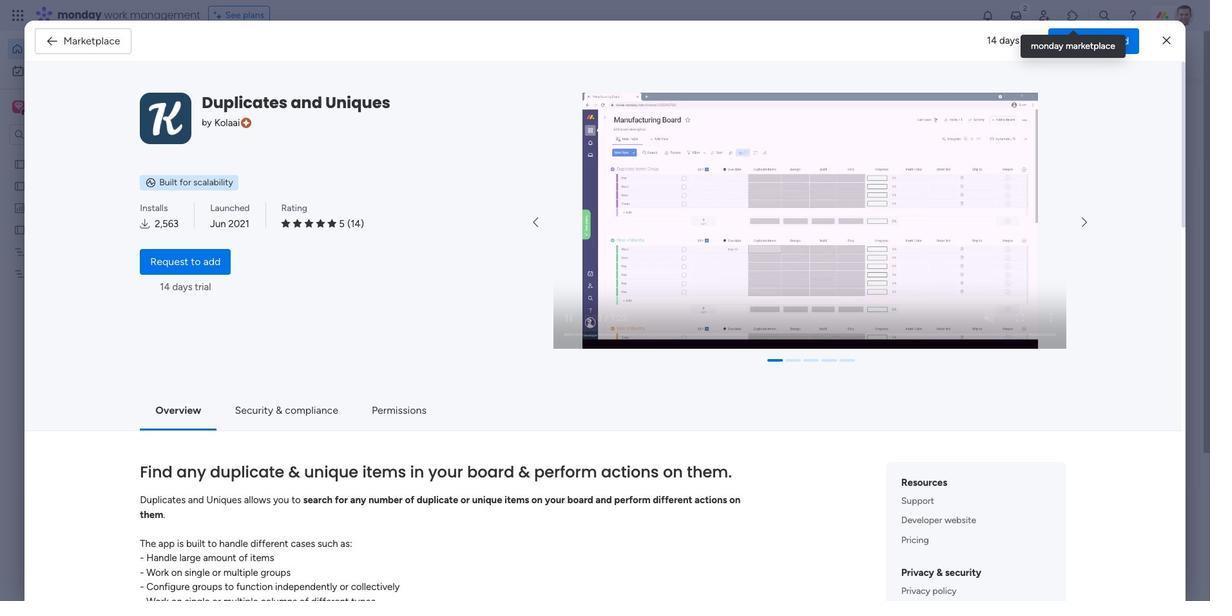 Task type: locate. For each thing, give the bounding box(es) containing it.
star image
[[281, 219, 290, 229], [293, 219, 302, 229], [304, 219, 313, 229], [316, 219, 325, 229], [328, 219, 337, 229]]

notifications image
[[981, 9, 994, 22]]

check circle image
[[978, 121, 987, 131]]

templates image image
[[971, 259, 1141, 348]]

v2 bolt switch image
[[1070, 48, 1077, 62]]

terry turtle image down terry turtle image
[[268, 577, 294, 602]]

circle o image
[[978, 187, 987, 196]]

dapulse x slim image
[[1163, 33, 1171, 49]]

1 vertical spatial public board image
[[14, 224, 26, 236]]

quick search results list box
[[238, 121, 928, 449]]

1 horizontal spatial component image
[[709, 256, 721, 267]]

option up workspace selection element
[[8, 39, 157, 59]]

0 horizontal spatial public board image
[[14, 180, 26, 192]]

monday marketplace image
[[1067, 9, 1079, 22]]

1 horizontal spatial terry turtle image
[[1174, 5, 1195, 26]]

select product image
[[12, 9, 24, 22]]

1 workspace image from the left
[[12, 100, 25, 114]]

2 add to favorites image from the left
[[893, 236, 905, 248]]

0 vertical spatial public board image
[[14, 158, 26, 170]]

v2 download image
[[140, 217, 150, 232]]

1 star image from the left
[[281, 219, 290, 229]]

invite members image
[[1038, 9, 1051, 22]]

0 vertical spatial public board image
[[14, 180, 26, 192]]

0 horizontal spatial add to favorites image
[[665, 236, 678, 248]]

1 horizontal spatial public board image
[[254, 393, 268, 407]]

3 star image from the left
[[304, 219, 313, 229]]

0 vertical spatial terry turtle image
[[1174, 5, 1195, 26]]

marketplace arrow right image
[[1082, 218, 1087, 228]]

terry turtle image
[[1174, 5, 1195, 26], [268, 577, 294, 602]]

2 workspace image from the left
[[14, 100, 23, 114]]

terry turtle image right help icon
[[1174, 5, 1195, 26]]

built for scalability element
[[140, 175, 238, 190]]

list box
[[0, 150, 164, 459]]

workspace image
[[12, 100, 25, 114], [14, 100, 23, 114]]

option down workspace selection element
[[0, 152, 164, 155]]

1 horizontal spatial public dashboard image
[[709, 235, 723, 249]]

0 vertical spatial public dashboard image
[[14, 202, 26, 214]]

1 add to favorites image from the left
[[665, 236, 678, 248]]

close recently visited image
[[238, 105, 253, 121]]

public board image
[[14, 180, 26, 192], [254, 393, 268, 407]]

component image
[[709, 256, 721, 267], [254, 413, 266, 425]]

add to favorites image
[[665, 236, 678, 248], [893, 236, 905, 248]]

option
[[8, 39, 157, 59], [0, 152, 164, 155]]

search everything image
[[1098, 9, 1111, 22]]

circle o image
[[978, 170, 987, 180]]

0 horizontal spatial terry turtle image
[[268, 577, 294, 602]]

1 vertical spatial terry turtle image
[[268, 577, 294, 602]]

2 element
[[368, 485, 383, 501]]

1 vertical spatial public dashboard image
[[709, 235, 723, 249]]

check circle image
[[978, 137, 987, 147]]

1 horizontal spatial add to favorites image
[[893, 236, 905, 248]]

1 vertical spatial component image
[[254, 413, 266, 425]]

public dashboard image
[[14, 202, 26, 214], [709, 235, 723, 249]]

public board image
[[14, 158, 26, 170], [14, 224, 26, 236]]



Task type: vqa. For each thing, say whether or not it's contained in the screenshot.
Public board icon to the middle
yes



Task type: describe. For each thing, give the bounding box(es) containing it.
4 star image from the left
[[316, 219, 325, 229]]

see plans image
[[214, 8, 225, 23]]

1 public board image from the top
[[14, 158, 26, 170]]

terry turtle image
[[268, 530, 294, 556]]

0 horizontal spatial public dashboard image
[[14, 202, 26, 214]]

workspace selection element
[[12, 99, 108, 116]]

0 vertical spatial component image
[[709, 256, 721, 267]]

help center element
[[959, 532, 1152, 583]]

app logo image
[[140, 93, 192, 144]]

update feed image
[[1010, 9, 1023, 22]]

marketplace arrow left image
[[533, 218, 538, 228]]

0 horizontal spatial component image
[[254, 413, 266, 425]]

2 public board image from the top
[[14, 224, 26, 236]]

v2 user feedback image
[[969, 48, 979, 62]]

1 vertical spatial public board image
[[254, 393, 268, 407]]

2 star image from the left
[[293, 219, 302, 229]]

0 vertical spatial option
[[8, 39, 157, 59]]

2 image
[[1020, 1, 1031, 15]]

5 star image from the left
[[328, 219, 337, 229]]

help image
[[1126, 9, 1139, 22]]

close update feed (inbox) image
[[238, 485, 253, 501]]

1 vertical spatial option
[[0, 152, 164, 155]]



